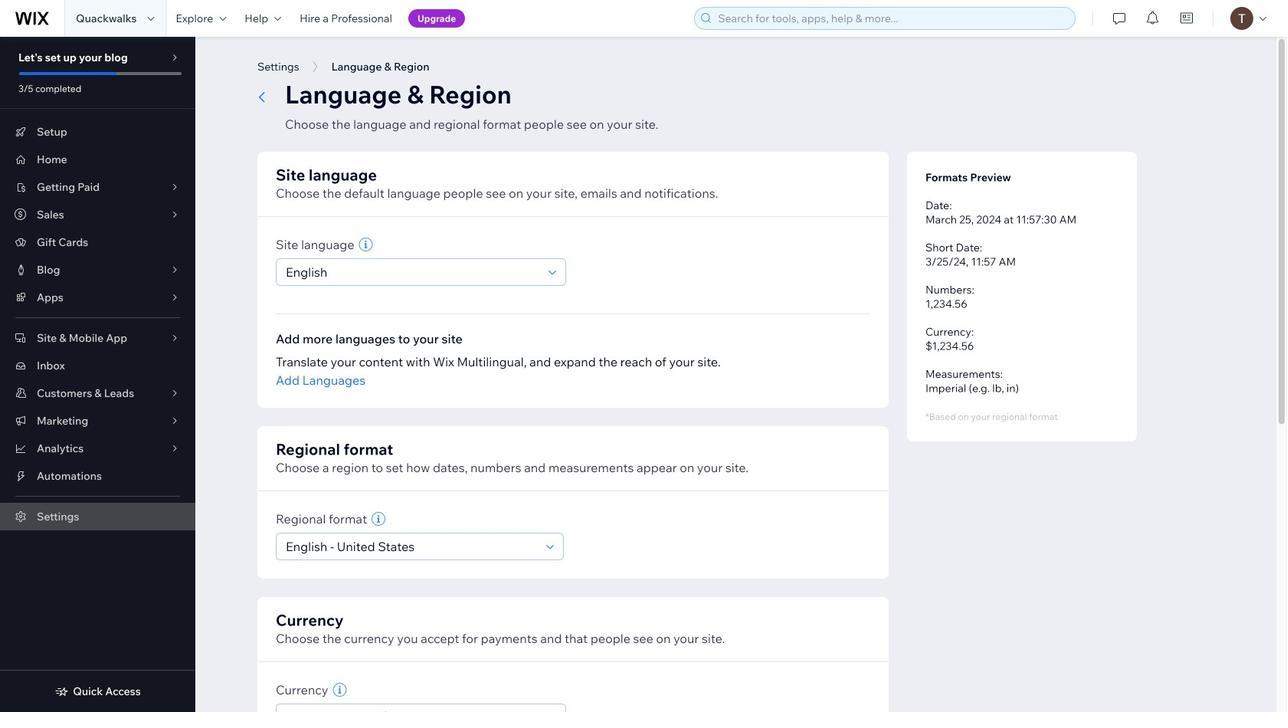 Task type: vqa. For each thing, say whether or not it's contained in the screenshot.
Sites
no



Task type: locate. For each thing, give the bounding box(es) containing it.
Choose your currency field
[[281, 704, 544, 712]]

Choose Your Language field
[[281, 259, 544, 285]]

Search for tools, apps, help & more... field
[[714, 8, 1071, 29]]

sidebar element
[[0, 37, 195, 712]]



Task type: describe. For each thing, give the bounding box(es) containing it.
Choose Your Language & Country Settings field
[[281, 534, 542, 560]]



